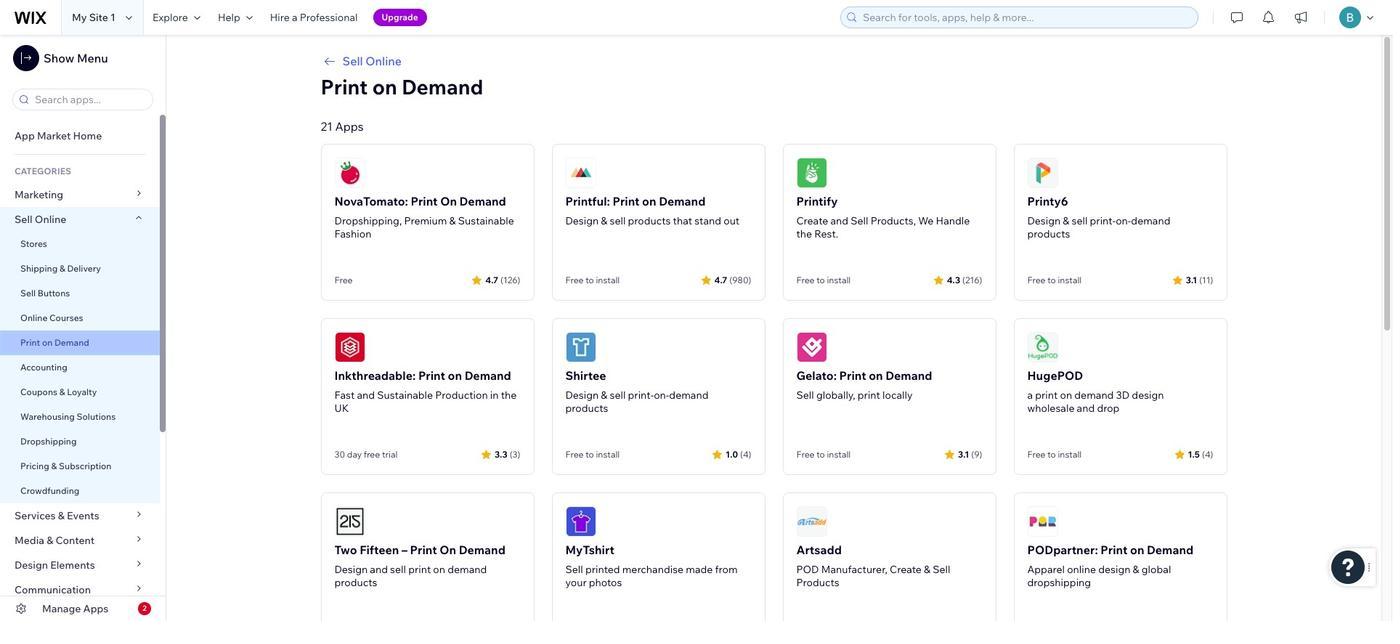 Task type: vqa. For each thing, say whether or not it's contained in the screenshot.


Task type: describe. For each thing, give the bounding box(es) containing it.
my
[[72, 11, 87, 24]]

out
[[724, 214, 740, 227]]

design inside the shirtee design & sell print-on-demand products
[[566, 389, 599, 402]]

sell inside printful: print on demand design & sell products that stand out
[[610, 214, 626, 227]]

4.7 (980)
[[715, 274, 752, 285]]

elements
[[50, 559, 95, 572]]

apps for manage apps
[[83, 602, 108, 615]]

products for printful:
[[628, 214, 671, 227]]

1 horizontal spatial sell online
[[343, 54, 402, 68]]

free to install for printful:
[[566, 275, 620, 286]]

accounting link
[[0, 355, 160, 380]]

services & events link
[[0, 503, 160, 528]]

4.7 for printful: print on demand
[[715, 274, 727, 285]]

& inside podpartner: print on demand apparel online design & global dropshipping
[[1133, 563, 1140, 576]]

1.5 (4)
[[1188, 449, 1214, 460]]

to for printy6
[[1048, 275, 1056, 286]]

on inside gelato: print on demand sell globally, print locally
[[869, 368, 883, 383]]

sell inside the artsadd pod manufacturer, create & sell products
[[933, 563, 951, 576]]

dropshipping link
[[0, 429, 160, 454]]

print inside the two fifteen – print on demand design and sell print on demand products
[[408, 563, 431, 576]]

to for printify
[[817, 275, 825, 286]]

market
[[37, 129, 71, 142]]

app
[[15, 129, 35, 142]]

demand inside hugepod a print on demand 3d design wholesale and drop
[[1075, 389, 1114, 402]]

online courses link
[[0, 306, 160, 331]]

crowdfunding link
[[0, 479, 160, 503]]

communication link
[[0, 578, 160, 602]]

to for shirtee
[[586, 449, 594, 460]]

shirtee logo image
[[566, 332, 596, 363]]

demand inside printy6 design & sell print-on-demand products
[[1131, 214, 1171, 227]]

a for hire
[[292, 11, 298, 24]]

print inside gelato: print on demand sell globally, print locally
[[858, 389, 880, 402]]

create inside printify create and sell products, we handle the rest.
[[797, 214, 828, 227]]

demand inside podpartner: print on demand apparel online design & global dropshipping
[[1147, 543, 1194, 557]]

categories
[[15, 166, 71, 177]]

print on demand inside sidebar element
[[20, 337, 89, 348]]

site
[[89, 11, 108, 24]]

we
[[918, 214, 934, 227]]

novatomato:
[[335, 194, 408, 209]]

& inside the shirtee design & sell print-on-demand products
[[601, 389, 608, 402]]

coupons & loyalty
[[20, 386, 97, 397]]

demand inside novatomato: print on demand dropshipping, premium &  sustainable fashion
[[460, 194, 506, 209]]

free for hugepod
[[1028, 449, 1046, 460]]

1 vertical spatial online
[[35, 213, 66, 226]]

on inside sidebar element
[[42, 337, 53, 348]]

dropshipping,
[[335, 214, 402, 227]]

hire
[[270, 11, 290, 24]]

marketing
[[15, 188, 63, 201]]

marketing link
[[0, 182, 160, 207]]

3.1 for sell
[[1186, 274, 1197, 285]]

stand
[[695, 214, 721, 227]]

design elements
[[15, 559, 95, 572]]

sell buttons
[[20, 288, 70, 299]]

shirtee design & sell print-on-demand products
[[566, 368, 709, 415]]

print inside hugepod a print on demand 3d design wholesale and drop
[[1035, 389, 1058, 402]]

manage
[[42, 602, 81, 615]]

shipping
[[20, 263, 58, 274]]

products
[[797, 576, 840, 589]]

free
[[364, 449, 380, 460]]

free for printify
[[797, 275, 815, 286]]

printify logo image
[[797, 158, 827, 188]]

app market home link
[[0, 124, 160, 148]]

install for hugepod
[[1058, 449, 1082, 460]]

sell inside printify create and sell products, we handle the rest.
[[851, 214, 869, 227]]

print- for shirtee
[[628, 389, 654, 402]]

day
[[347, 449, 362, 460]]

hire a professional link
[[261, 0, 367, 35]]

free to install for gelato:
[[797, 449, 851, 460]]

3.1 (11)
[[1186, 274, 1214, 285]]

products for printy6
[[1028, 227, 1070, 240]]

sell inside mytshirt sell printed merchandise made from your photos
[[566, 563, 583, 576]]

3d
[[1116, 389, 1130, 402]]

home
[[73, 129, 102, 142]]

demand inside the two fifteen – print on demand design and sell print on demand products
[[448, 563, 487, 576]]

apparel
[[1028, 563, 1065, 576]]

21
[[321, 119, 333, 134]]

free to install for shirtee
[[566, 449, 620, 460]]

artsadd pod manufacturer, create & sell products
[[797, 543, 951, 589]]

design elements link
[[0, 553, 160, 578]]

handle
[[936, 214, 970, 227]]

shirtee
[[566, 368, 606, 383]]

solutions
[[77, 411, 116, 422]]

print up 21 apps
[[321, 74, 368, 100]]

3.3 (3)
[[495, 449, 521, 460]]

warehousing solutions link
[[0, 405, 160, 429]]

install for printful:
[[596, 275, 620, 286]]

demand inside the two fifteen – print on demand design and sell print on demand products
[[459, 543, 506, 557]]

services & events
[[15, 509, 99, 522]]

printful:
[[566, 194, 610, 209]]

2
[[143, 604, 147, 613]]

create inside the artsadd pod manufacturer, create & sell products
[[890, 563, 922, 576]]

inkthreadable: print on demand fast and sustainable production in the uk
[[335, 368, 517, 415]]

artsadd
[[797, 543, 842, 557]]

two fifteen – print on demand design and sell print on demand products
[[335, 543, 506, 589]]

podpartner: print on demand logo image
[[1028, 506, 1058, 537]]

free for gelato: print on demand
[[797, 449, 815, 460]]

free to install for printy6
[[1028, 275, 1082, 286]]

events
[[67, 509, 99, 522]]

that
[[673, 214, 692, 227]]

podpartner: print on demand apparel online design & global dropshipping
[[1028, 543, 1194, 589]]

print inside inkthreadable: print on demand fast and sustainable production in the uk
[[418, 368, 445, 383]]

(11)
[[1200, 274, 1214, 285]]

–
[[402, 543, 408, 557]]

pricing & subscription link
[[0, 454, 160, 479]]

on inside printful: print on demand design & sell products that stand out
[[642, 194, 656, 209]]

media & content
[[15, 534, 95, 547]]

demand inside gelato: print on demand sell globally, print locally
[[886, 368, 932, 383]]

coupons & loyalty link
[[0, 380, 160, 405]]

(126)
[[501, 274, 521, 285]]

free for printy6
[[1028, 275, 1046, 286]]

on- for printy6
[[1116, 214, 1131, 227]]

on inside the two fifteen – print on demand design and sell print on demand products
[[433, 563, 445, 576]]

3.1 for demand
[[958, 449, 969, 460]]

merchandise
[[622, 563, 684, 576]]

& inside the artsadd pod manufacturer, create & sell products
[[924, 563, 931, 576]]

fifteen
[[360, 543, 399, 557]]

shipping & delivery link
[[0, 256, 160, 281]]

global
[[1142, 563, 1171, 576]]

products for shirtee
[[566, 402, 608, 415]]

your
[[566, 576, 587, 589]]

3.3
[[495, 449, 508, 460]]

to for gelato:
[[817, 449, 825, 460]]

print inside sidebar element
[[20, 337, 40, 348]]

buttons
[[38, 288, 70, 299]]

products inside the two fifteen – print on demand design and sell print on demand products
[[335, 576, 377, 589]]

2 vertical spatial online
[[20, 312, 47, 323]]

on inside inkthreadable: print on demand fast and sustainable production in the uk
[[448, 368, 462, 383]]

content
[[56, 534, 95, 547]]

print inside gelato: print on demand sell globally, print locally
[[840, 368, 866, 383]]

locally
[[883, 389, 913, 402]]

pricing
[[20, 461, 49, 471]]

pod
[[797, 563, 819, 576]]

design inside printy6 design & sell print-on-demand products
[[1028, 214, 1061, 227]]

manage apps
[[42, 602, 108, 615]]

free for shirtee
[[566, 449, 584, 460]]

design inside the two fifteen – print on demand design and sell print on demand products
[[335, 563, 368, 576]]

printy6 logo image
[[1028, 158, 1058, 188]]

0 vertical spatial sell online link
[[321, 52, 1227, 70]]

sell inside the shirtee design & sell print-on-demand products
[[610, 389, 626, 402]]

4.7 (126)
[[486, 274, 521, 285]]

a for hugepod
[[1028, 389, 1033, 402]]

show menu button
[[13, 45, 108, 71]]

media & content link
[[0, 528, 160, 553]]

crowdfunding
[[20, 485, 79, 496]]

production
[[435, 389, 488, 402]]

stores
[[20, 238, 47, 249]]



Task type: locate. For each thing, give the bounding box(es) containing it.
free to install for printify
[[797, 275, 851, 286]]

products left "that"
[[628, 214, 671, 227]]

design down two
[[335, 563, 368, 576]]

design right 3d
[[1132, 389, 1164, 402]]

design inside podpartner: print on demand apparel online design & global dropshipping
[[1099, 563, 1131, 576]]

and inside the two fifteen – print on demand design and sell print on demand products
[[370, 563, 388, 576]]

gelato: print on demand logo image
[[797, 332, 827, 363]]

install up shirtee logo
[[596, 275, 620, 286]]

free down fashion
[[335, 275, 353, 286]]

printed
[[585, 563, 620, 576]]

print on demand down online courses
[[20, 337, 89, 348]]

sustainable inside novatomato: print on demand dropshipping, premium &  sustainable fashion
[[458, 214, 514, 227]]

sell online inside sidebar element
[[15, 213, 66, 226]]

demand inside printful: print on demand design & sell products that stand out
[[659, 194, 706, 209]]

print
[[321, 74, 368, 100], [411, 194, 438, 209], [613, 194, 640, 209], [20, 337, 40, 348], [418, 368, 445, 383], [840, 368, 866, 383], [410, 543, 437, 557], [1101, 543, 1128, 557]]

to down the wholesale
[[1048, 449, 1056, 460]]

sustainable down inkthreadable:
[[377, 389, 433, 402]]

apps for 21 apps
[[335, 119, 364, 134]]

on- inside the shirtee design & sell print-on-demand products
[[654, 389, 669, 402]]

0 horizontal spatial the
[[501, 389, 517, 402]]

install down rest.
[[827, 275, 851, 286]]

1 vertical spatial print on demand
[[20, 337, 89, 348]]

sell inside the two fifteen – print on demand design and sell print on demand products
[[390, 563, 406, 576]]

demand inside the shirtee design & sell print-on-demand products
[[669, 389, 709, 402]]

4.7 left (980)
[[715, 274, 727, 285]]

to up hugepod logo
[[1048, 275, 1056, 286]]

products inside the shirtee design & sell print-on-demand products
[[566, 402, 608, 415]]

products inside printful: print on demand design & sell products that stand out
[[628, 214, 671, 227]]

1 (4) from the left
[[740, 449, 752, 460]]

accounting
[[20, 362, 67, 373]]

install down the wholesale
[[1058, 449, 1082, 460]]

1 vertical spatial print-
[[628, 389, 654, 402]]

0 vertical spatial print-
[[1090, 214, 1116, 227]]

and inside hugepod a print on demand 3d design wholesale and drop
[[1077, 402, 1095, 415]]

(3)
[[510, 449, 521, 460]]

(4) for shirtee
[[740, 449, 752, 460]]

sell online down marketing
[[15, 213, 66, 226]]

on up premium at the top left of the page
[[440, 194, 457, 209]]

on right –
[[440, 543, 456, 557]]

print on demand down upgrade button
[[321, 74, 483, 100]]

hugepod
[[1028, 368, 1083, 383]]

0 vertical spatial on-
[[1116, 214, 1131, 227]]

design for podpartner:
[[1099, 563, 1131, 576]]

apps right "manage" on the left bottom of the page
[[83, 602, 108, 615]]

1 horizontal spatial 4.7
[[715, 274, 727, 285]]

sustainable inside inkthreadable: print on demand fast and sustainable production in the uk
[[377, 389, 433, 402]]

free right (126)
[[566, 275, 584, 286]]

0 horizontal spatial on-
[[654, 389, 669, 402]]

design down printful:
[[566, 214, 599, 227]]

pricing & subscription
[[20, 461, 111, 471]]

mytshirt sell printed merchandise made from your photos
[[566, 543, 738, 589]]

install for gelato:
[[827, 449, 851, 460]]

1 vertical spatial on
[[440, 543, 456, 557]]

a inside hugepod a print on demand 3d design wholesale and drop
[[1028, 389, 1033, 402]]

0 horizontal spatial sell online
[[15, 213, 66, 226]]

(4)
[[740, 449, 752, 460], [1202, 449, 1214, 460]]

design right the online
[[1099, 563, 1131, 576]]

0 horizontal spatial (4)
[[740, 449, 752, 460]]

online
[[366, 54, 402, 68], [35, 213, 66, 226], [20, 312, 47, 323]]

professional
[[300, 11, 358, 24]]

2 horizontal spatial print
[[1035, 389, 1058, 402]]

print inside podpartner: print on demand apparel online design & global dropshipping
[[1101, 543, 1128, 557]]

subscription
[[59, 461, 111, 471]]

1 vertical spatial sustainable
[[377, 389, 433, 402]]

online down sell buttons
[[20, 312, 47, 323]]

sell inside printy6 design & sell print-on-demand products
[[1072, 214, 1088, 227]]

2 4.7 from the left
[[715, 274, 727, 285]]

free to install down the wholesale
[[1028, 449, 1082, 460]]

0 vertical spatial on
[[440, 194, 457, 209]]

(9)
[[972, 449, 983, 460]]

design down media
[[15, 559, 48, 572]]

0 horizontal spatial design
[[1099, 563, 1131, 576]]

print up premium at the top left of the page
[[411, 194, 438, 209]]

on inside podpartner: print on demand apparel online design & global dropshipping
[[1130, 543, 1145, 557]]

0 vertical spatial design
[[1132, 389, 1164, 402]]

online down upgrade button
[[366, 54, 402, 68]]

1 horizontal spatial print-
[[1090, 214, 1116, 227]]

products
[[628, 214, 671, 227], [1028, 227, 1070, 240], [566, 402, 608, 415], [335, 576, 377, 589]]

the inside inkthreadable: print on demand fast and sustainable production in the uk
[[501, 389, 517, 402]]

0 horizontal spatial 4.7
[[486, 274, 498, 285]]

create down printify
[[797, 214, 828, 227]]

& inside printful: print on demand design & sell products that stand out
[[601, 214, 608, 227]]

1 horizontal spatial on-
[[1116, 214, 1131, 227]]

1 vertical spatial on-
[[654, 389, 669, 402]]

and down printify
[[831, 214, 849, 227]]

novatomato: print on demand dropshipping, premium &  sustainable fashion
[[335, 194, 514, 240]]

1 vertical spatial sell online link
[[0, 207, 160, 232]]

print up production
[[418, 368, 445, 383]]

4.7 for novatomato: print on demand
[[486, 274, 498, 285]]

1 horizontal spatial print
[[858, 389, 880, 402]]

3.1 left (9)
[[958, 449, 969, 460]]

0 vertical spatial sell online
[[343, 54, 402, 68]]

0 horizontal spatial a
[[292, 11, 298, 24]]

online down marketing
[[35, 213, 66, 226]]

printy6
[[1028, 194, 1068, 209]]

to up mytshirt logo at bottom left
[[586, 449, 594, 460]]

1 horizontal spatial apps
[[335, 119, 364, 134]]

Search for tools, apps, help & more... field
[[859, 7, 1194, 28]]

1 4.7 from the left
[[486, 274, 498, 285]]

1 vertical spatial a
[[1028, 389, 1033, 402]]

free right the (3)
[[566, 449, 584, 460]]

0 vertical spatial 3.1
[[1186, 274, 1197, 285]]

online
[[1067, 563, 1096, 576]]

products,
[[871, 214, 916, 227]]

shipping & delivery
[[20, 263, 101, 274]]

demand inside sidebar element
[[55, 337, 89, 348]]

1 horizontal spatial a
[[1028, 389, 1033, 402]]

online courses
[[20, 312, 83, 323]]

to for printful:
[[586, 275, 594, 286]]

4.7
[[486, 274, 498, 285], [715, 274, 727, 285]]

install down printy6 design & sell print-on-demand products at the top right of the page
[[1058, 275, 1082, 286]]

print on demand link
[[0, 331, 160, 355]]

dropshipping
[[1028, 576, 1091, 589]]

design inside hugepod a print on demand 3d design wholesale and drop
[[1132, 389, 1164, 402]]

1 horizontal spatial (4)
[[1202, 449, 1214, 460]]

printy6 design & sell print-on-demand products
[[1028, 194, 1171, 240]]

print inside the two fifteen – print on demand design and sell print on demand products
[[410, 543, 437, 557]]

free to install
[[566, 275, 620, 286], [797, 275, 851, 286], [1028, 275, 1082, 286], [566, 449, 620, 460], [797, 449, 851, 460], [1028, 449, 1082, 460]]

products down shirtee
[[566, 402, 608, 415]]

to up shirtee logo
[[586, 275, 594, 286]]

sustainable right premium at the top left of the page
[[458, 214, 514, 227]]

print right printful:
[[613, 194, 640, 209]]

1 horizontal spatial print on demand
[[321, 74, 483, 100]]

sell online down upgrade button
[[343, 54, 402, 68]]

print inside novatomato: print on demand dropshipping, premium &  sustainable fashion
[[411, 194, 438, 209]]

and inside printify create and sell products, we handle the rest.
[[831, 214, 849, 227]]

(4) right 1.0
[[740, 449, 752, 460]]

sell
[[343, 54, 363, 68], [15, 213, 32, 226], [851, 214, 869, 227], [20, 288, 36, 299], [797, 389, 814, 402], [566, 563, 583, 576], [933, 563, 951, 576]]

print right –
[[410, 543, 437, 557]]

0 horizontal spatial 3.1
[[958, 449, 969, 460]]

free down rest.
[[797, 275, 815, 286]]

printify
[[797, 194, 838, 209]]

0 horizontal spatial print
[[408, 563, 431, 576]]

1 horizontal spatial design
[[1132, 389, 1164, 402]]

the
[[797, 227, 812, 240], [501, 389, 517, 402]]

design down printy6
[[1028, 214, 1061, 227]]

1 horizontal spatial create
[[890, 563, 922, 576]]

1 horizontal spatial the
[[797, 227, 812, 240]]

show menu
[[44, 51, 108, 65]]

0 vertical spatial online
[[366, 54, 402, 68]]

0 horizontal spatial sustainable
[[377, 389, 433, 402]]

sidebar element
[[0, 35, 166, 621]]

1 horizontal spatial sustainable
[[458, 214, 514, 227]]

install down globally,
[[827, 449, 851, 460]]

design inside printful: print on demand design & sell products that stand out
[[566, 214, 599, 227]]

photos
[[589, 576, 622, 589]]

0 horizontal spatial print on demand
[[20, 337, 89, 348]]

4.3
[[947, 274, 960, 285]]

print on demand
[[321, 74, 483, 100], [20, 337, 89, 348]]

0 horizontal spatial print-
[[628, 389, 654, 402]]

1 vertical spatial create
[[890, 563, 922, 576]]

print- inside the shirtee design & sell print-on-demand products
[[628, 389, 654, 402]]

free down the wholesale
[[1028, 449, 1046, 460]]

apps
[[335, 119, 364, 134], [83, 602, 108, 615]]

on
[[372, 74, 397, 100], [642, 194, 656, 209], [42, 337, 53, 348], [448, 368, 462, 383], [869, 368, 883, 383], [1060, 389, 1072, 402], [1130, 543, 1145, 557], [433, 563, 445, 576]]

on inside hugepod a print on demand 3d design wholesale and drop
[[1060, 389, 1072, 402]]

and left drop
[[1077, 402, 1095, 415]]

1 vertical spatial apps
[[83, 602, 108, 615]]

3.1 (9)
[[958, 449, 983, 460]]

0 vertical spatial sustainable
[[458, 214, 514, 227]]

the right in
[[501, 389, 517, 402]]

0 horizontal spatial apps
[[83, 602, 108, 615]]

2 (4) from the left
[[1202, 449, 1214, 460]]

on- for shirtee
[[654, 389, 669, 402]]

and right fast
[[357, 389, 375, 402]]

1 horizontal spatial 3.1
[[1186, 274, 1197, 285]]

printful: print on demand logo image
[[566, 158, 596, 188]]

apps inside sidebar element
[[83, 602, 108, 615]]

novatomato: print on demand logo image
[[335, 158, 365, 188]]

free right (216)
[[1028, 275, 1046, 286]]

from
[[715, 563, 738, 576]]

print up globally,
[[840, 368, 866, 383]]

hire a professional
[[270, 11, 358, 24]]

trial
[[382, 449, 398, 460]]

dropshipping
[[20, 436, 77, 447]]

to
[[586, 275, 594, 286], [817, 275, 825, 286], [1048, 275, 1056, 286], [586, 449, 594, 460], [817, 449, 825, 460], [1048, 449, 1056, 460]]

design for hugepod
[[1132, 389, 1164, 402]]

the left rest.
[[797, 227, 812, 240]]

printify create and sell products, we handle the rest.
[[797, 194, 970, 240]]

free to install up hugepod logo
[[1028, 275, 1082, 286]]

to down globally,
[[817, 449, 825, 460]]

two fifteen – print on demand logo image
[[335, 506, 365, 537]]

coupons
[[20, 386, 57, 397]]

on inside the two fifteen – print on demand design and sell print on demand products
[[440, 543, 456, 557]]

my site 1
[[72, 11, 115, 24]]

Search apps... field
[[31, 89, 148, 110]]

inkthreadable:
[[335, 368, 416, 383]]

demand inside inkthreadable: print on demand fast and sustainable production in the uk
[[465, 368, 511, 383]]

print- inside printy6 design & sell print-on-demand products
[[1090, 214, 1116, 227]]

design inside sidebar element
[[15, 559, 48, 572]]

1.0 (4)
[[726, 449, 752, 460]]

create right manufacturer,
[[890, 563, 922, 576]]

free to install down rest.
[[797, 275, 851, 286]]

delivery
[[67, 263, 101, 274]]

1 vertical spatial the
[[501, 389, 517, 402]]

free to install up mytshirt logo at bottom left
[[566, 449, 620, 460]]

services
[[15, 509, 56, 522]]

hugepod logo image
[[1028, 332, 1058, 363]]

the inside printify create and sell products, we handle the rest.
[[797, 227, 812, 240]]

print inside printful: print on demand design & sell products that stand out
[[613, 194, 640, 209]]

fashion
[[335, 227, 372, 240]]

to for hugepod
[[1048, 449, 1056, 460]]

free to install for hugepod
[[1028, 449, 1082, 460]]

print right podpartner:
[[1101, 543, 1128, 557]]

uk
[[335, 402, 349, 415]]

free right 1.0 (4)
[[797, 449, 815, 460]]

products down two
[[335, 576, 377, 589]]

sell inside gelato: print on demand sell globally, print locally
[[797, 389, 814, 402]]

products down printy6
[[1028, 227, 1070, 240]]

gelato:
[[797, 368, 837, 383]]

free to install down globally,
[[797, 449, 851, 460]]

0 horizontal spatial create
[[797, 214, 828, 227]]

1 vertical spatial design
[[1099, 563, 1131, 576]]

0 vertical spatial a
[[292, 11, 298, 24]]

(980)
[[730, 274, 752, 285]]

apps right 21
[[335, 119, 364, 134]]

demand
[[1131, 214, 1171, 227], [669, 389, 709, 402], [1075, 389, 1114, 402], [448, 563, 487, 576]]

(4) for hugepod
[[1202, 449, 1214, 460]]

print- for printy6
[[1090, 214, 1116, 227]]

on- inside printy6 design & sell print-on-demand products
[[1116, 214, 1131, 227]]

& inside printy6 design & sell print-on-demand products
[[1063, 214, 1070, 227]]

0 vertical spatial create
[[797, 214, 828, 227]]

(216)
[[963, 274, 983, 285]]

and inside inkthreadable: print on demand fast and sustainable production in the uk
[[357, 389, 375, 402]]

21 apps
[[321, 119, 364, 134]]

menu
[[77, 51, 108, 65]]

free for printful: print on demand
[[566, 275, 584, 286]]

products inside printy6 design & sell print-on-demand products
[[1028, 227, 1070, 240]]

made
[[686, 563, 713, 576]]

install for printify
[[827, 275, 851, 286]]

3.1 left "(11)"
[[1186, 274, 1197, 285]]

4.7 left (126)
[[486, 274, 498, 285]]

a right "hire"
[[292, 11, 298, 24]]

rest.
[[815, 227, 838, 240]]

artsadd logo image
[[797, 506, 827, 537]]

print up accounting
[[20, 337, 40, 348]]

1 horizontal spatial sell online link
[[321, 52, 1227, 70]]

help
[[218, 11, 240, 24]]

0 vertical spatial the
[[797, 227, 812, 240]]

a down "hugepod"
[[1028, 389, 1033, 402]]

on inside novatomato: print on demand dropshipping, premium &  sustainable fashion
[[440, 194, 457, 209]]

in
[[490, 389, 499, 402]]

install for shirtee
[[596, 449, 620, 460]]

1 vertical spatial 3.1
[[958, 449, 969, 460]]

inkthreadable: print on demand logo image
[[335, 332, 365, 363]]

mytshirt logo image
[[566, 506, 596, 537]]

demand
[[402, 74, 483, 100], [460, 194, 506, 209], [659, 194, 706, 209], [55, 337, 89, 348], [465, 368, 511, 383], [886, 368, 932, 383], [459, 543, 506, 557], [1147, 543, 1194, 557]]

wholesale
[[1028, 402, 1075, 415]]

premium
[[404, 214, 447, 227]]

30 day free trial
[[335, 449, 398, 460]]

upgrade
[[382, 12, 418, 23]]

& inside novatomato: print on demand dropshipping, premium &  sustainable fashion
[[449, 214, 456, 227]]

manufacturer,
[[822, 563, 888, 576]]

install for printy6
[[1058, 275, 1082, 286]]

and down fifteen
[[370, 563, 388, 576]]

design down shirtee
[[566, 389, 599, 402]]

free to install up shirtee logo
[[566, 275, 620, 286]]

install down the shirtee design & sell print-on-demand products
[[596, 449, 620, 460]]

0 horizontal spatial sell online link
[[0, 207, 160, 232]]

1 vertical spatial sell online
[[15, 213, 66, 226]]

warehousing
[[20, 411, 75, 422]]

0 vertical spatial apps
[[335, 119, 364, 134]]

courses
[[49, 312, 83, 323]]

to down rest.
[[817, 275, 825, 286]]

(4) right 1.5
[[1202, 449, 1214, 460]]

0 vertical spatial print on demand
[[321, 74, 483, 100]]

app market home
[[15, 129, 102, 142]]



